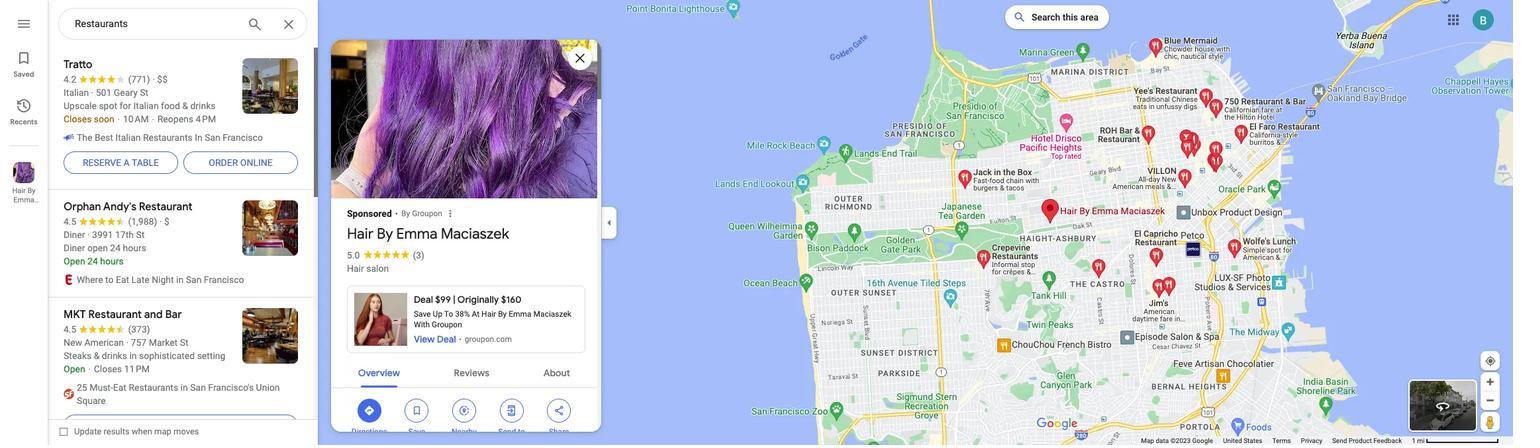 Task type: vqa. For each thing, say whether or not it's contained in the screenshot.


Task type: describe. For each thing, give the bounding box(es) containing it.
salon
[[366, 263, 389, 274]]

feedback
[[1374, 438, 1403, 445]]

by inside sponsored · by groupon element
[[401, 209, 410, 219]]

zoom in image
[[1486, 378, 1496, 388]]

send product feedback
[[1333, 438, 1403, 445]]

moves
[[174, 427, 199, 437]]

hair by emma maciaszek inside button
[[6, 187, 41, 214]]

recents
[[10, 117, 38, 127]]

reserve a table link
[[64, 147, 178, 179]]

street view image
[[1436, 399, 1452, 415]]

deal inside deal $99 | originally $160 save up to 38% at hair by emma maciaszek with groupon
[[414, 294, 433, 306]]

©2023
[[1171, 438, 1191, 445]]

a
[[124, 158, 130, 168]]

maciaszek inside deal $99 | originally $160 save up to 38% at hair by emma maciaszek with groupon
[[534, 310, 572, 319]]

google account: brad klo  
(klobrad84@gmail.com) image
[[1473, 9, 1495, 30]]

up
[[433, 310, 443, 319]]

by inside hair by emma maciaszek
[[27, 187, 35, 195]]

order online link
[[184, 147, 298, 179]]

hair by emma maciaszek button
[[0, 157, 48, 214]]


[[411, 404, 423, 418]]

area
[[1081, 12, 1099, 23]]

about button
[[533, 356, 581, 388]]

zoom out image
[[1486, 396, 1496, 406]]

hair by emma maciaszek inside main content
[[347, 225, 509, 244]]

results
[[104, 427, 130, 437]]

22 photos button
[[341, 166, 418, 189]]

photo of hair by emma maciaszek image
[[329, 0, 600, 299]]

|
[[453, 294, 456, 306]]

this
[[1063, 12, 1079, 23]]

saved
[[14, 70, 34, 79]]

about
[[544, 367, 570, 379]]

overview
[[358, 367, 400, 379]]

groupon inside deal $99 | originally $160 save up to 38% at hair by emma maciaszek with groupon
[[432, 320, 462, 330]]

reviews
[[454, 367, 490, 379]]

none search field inside google maps element
[[58, 8, 307, 40]]

(3)
[[413, 250, 425, 261]]

maciaszek inside button
[[6, 205, 41, 214]]

overview button
[[348, 356, 411, 388]]

united states
[[1224, 438, 1263, 445]]


[[364, 404, 376, 418]]

terms
[[1273, 438, 1292, 445]]

recents button
[[0, 93, 48, 130]]

order
[[209, 158, 238, 168]]

originally
[[458, 294, 499, 306]]

view deal
[[414, 334, 456, 346]]

22
[[365, 171, 377, 184]]

send for send to phone
[[498, 428, 516, 437]]

show street view coverage image
[[1481, 413, 1501, 433]]

directions
[[352, 428, 387, 437]]

with
[[414, 320, 430, 330]]

menu image
[[16, 16, 32, 32]]

sponsored
[[347, 209, 392, 219]]

order online
[[209, 158, 273, 168]]

actions for hair by emma maciaszek region
[[331, 389, 598, 446]]

united states button
[[1224, 437, 1263, 446]]

google maps element
[[0, 0, 1514, 446]]

1 vertical spatial deal
[[437, 334, 456, 346]]

groupon.com
[[465, 335, 512, 345]]

22 photos
[[365, 171, 412, 184]]

update results when map moves
[[74, 427, 199, 437]]

tab list inside hair by emma maciaszek main content
[[331, 356, 598, 388]]

saved button
[[0, 45, 48, 82]]

Restaurants field
[[58, 8, 307, 40]]

send for send product feedback
[[1333, 438, 1348, 445]]

sponsored · by groupon element
[[347, 209, 586, 225]]



Task type: locate. For each thing, give the bounding box(es) containing it.
0 vertical spatial maciaszek
[[6, 205, 41, 214]]

1
[[1413, 438, 1416, 445]]

save inside deal $99 | originally $160 save up to 38% at hair by emma maciaszek with groupon
[[414, 310, 431, 319]]

save
[[414, 310, 431, 319], [408, 428, 425, 437]]

None field
[[75, 16, 237, 32]]

send to phone
[[498, 428, 525, 446]]

hair inside deal $99 | originally $160 save up to 38% at hair by emma maciaszek with groupon
[[482, 310, 496, 319]]

table
[[132, 158, 159, 168]]

1 horizontal spatial deal
[[437, 334, 456, 346]]

2 vertical spatial maciaszek
[[534, 310, 572, 319]]

view
[[414, 334, 435, 346]]

deal
[[414, 294, 433, 306], [437, 334, 456, 346]]

search
[[1032, 12, 1061, 23]]

3 reviews element
[[413, 250, 425, 261]]

1 vertical spatial groupon
[[432, 320, 462, 330]]

1 vertical spatial hair by emma maciaszek
[[347, 225, 509, 244]]

map data ©2023 google
[[1142, 438, 1214, 445]]

google
[[1193, 438, 1214, 445]]

photos
[[380, 171, 412, 184]]

groupon down "to"
[[432, 320, 462, 330]]

1 horizontal spatial maciaszek
[[441, 225, 509, 244]]

hair
[[12, 187, 26, 195], [347, 225, 374, 244], [347, 263, 364, 274], [482, 310, 496, 319]]

at
[[472, 310, 480, 319]]

save down 
[[408, 428, 425, 437]]

share
[[549, 428, 569, 437]]

0 vertical spatial send
[[498, 428, 516, 437]]

list
[[0, 0, 48, 446]]

deal right view
[[437, 334, 456, 346]]

reviews button
[[444, 356, 500, 388]]

save up with
[[414, 310, 431, 319]]

1 horizontal spatial emma
[[397, 225, 438, 244]]

groupon up 3 reviews element
[[412, 209, 443, 219]]

to
[[518, 428, 525, 437]]

hair by emma maciaszek
[[6, 187, 41, 214], [347, 225, 509, 244]]

united
[[1224, 438, 1243, 445]]

1 mi
[[1413, 438, 1425, 445]]

0 horizontal spatial send
[[498, 428, 516, 437]]

update
[[74, 427, 102, 437]]

phone
[[501, 438, 523, 446]]

1 vertical spatial emma
[[397, 225, 438, 244]]

hair salon
[[347, 263, 389, 274]]

0 vertical spatial groupon
[[412, 209, 443, 219]]

collapse side panel image
[[602, 216, 617, 230]]

list containing saved
[[0, 0, 48, 446]]

online
[[240, 158, 273, 168]]

maciaszek
[[6, 205, 41, 214], [441, 225, 509, 244], [534, 310, 572, 319]]


[[458, 404, 470, 418]]

send
[[498, 428, 516, 437], [1333, 438, 1348, 445]]

data
[[1156, 438, 1169, 445]]

0 horizontal spatial hair by emma maciaszek
[[6, 187, 41, 214]]

footer
[[1142, 437, 1413, 446]]

nearby
[[452, 428, 477, 437]]

map
[[154, 427, 171, 437]]

deal left $99
[[414, 294, 433, 306]]

1 horizontal spatial send
[[1333, 438, 1348, 445]]

footer containing map data ©2023 google
[[1142, 437, 1413, 446]]

search this area button
[[1006, 5, 1110, 29]]

5.0
[[347, 250, 360, 261]]

2 horizontal spatial maciaszek
[[534, 310, 572, 319]]

0 horizontal spatial emma
[[13, 196, 34, 205]]

send inside button
[[1333, 438, 1348, 445]]

reserve a table
[[83, 158, 159, 168]]

none field inside restaurants field
[[75, 16, 237, 32]]

$160
[[501, 294, 522, 306]]

0 vertical spatial hair by emma maciaszek
[[6, 187, 41, 214]]

save inside actions for hair by emma maciaszek region
[[408, 428, 425, 437]]

states
[[1244, 438, 1263, 445]]

Update results when map moves checkbox
[[60, 424, 199, 441]]

by inside deal $99 | originally $160 save up to 38% at hair by emma maciaszek with groupon
[[498, 310, 507, 319]]

emma inside deal $99 | originally $160 save up to 38% at hair by emma maciaszek with groupon
[[509, 310, 532, 319]]

0 vertical spatial deal
[[414, 294, 433, 306]]

to
[[444, 310, 453, 319]]

None search field
[[58, 8, 307, 40]]

hair salon button
[[347, 262, 389, 275]]

search this area
[[1032, 12, 1099, 23]]

by groupon
[[401, 209, 443, 219]]

hair inside hair by emma maciaszek
[[12, 187, 26, 195]]

mi
[[1418, 438, 1425, 445]]

by
[[27, 187, 35, 195], [401, 209, 410, 219], [377, 225, 393, 244], [498, 310, 507, 319]]

footer inside google maps element
[[1142, 437, 1413, 446]]

product
[[1349, 438, 1373, 445]]

deal $99 | originally $160 save up to 38% at hair by emma maciaszek with groupon
[[414, 294, 572, 330]]

1 mi button
[[1413, 438, 1500, 445]]

results for restaurants feed
[[48, 48, 318, 446]]

0 horizontal spatial maciaszek
[[6, 205, 41, 214]]

0 vertical spatial emma
[[13, 196, 34, 205]]

terms button
[[1273, 437, 1292, 446]]

send product feedback button
[[1333, 437, 1403, 446]]

tab list containing overview
[[331, 356, 598, 388]]

5.0 stars image
[[360, 250, 413, 259]]

emma inside hair by emma maciaszek
[[13, 196, 34, 205]]

map
[[1142, 438, 1155, 445]]

1 horizontal spatial hair by emma maciaszek
[[347, 225, 509, 244]]

privacy
[[1302, 438, 1323, 445]]

1 vertical spatial send
[[1333, 438, 1348, 445]]

emma
[[13, 196, 34, 205], [397, 225, 438, 244], [509, 310, 532, 319]]

38%
[[455, 310, 470, 319]]

when
[[132, 427, 152, 437]]


[[506, 404, 518, 418]]

2 vertical spatial emma
[[509, 310, 532, 319]]

privacy button
[[1302, 437, 1323, 446]]

0 vertical spatial save
[[414, 310, 431, 319]]


[[553, 404, 565, 418]]

send inside send to phone
[[498, 428, 516, 437]]

tab list
[[331, 356, 598, 388]]

reserve
[[83, 158, 121, 168]]

hair by emma maciaszek main content
[[329, 0, 602, 446]]

groupon
[[412, 209, 443, 219], [432, 320, 462, 330]]

0 horizontal spatial deal
[[414, 294, 433, 306]]

send left 'product'
[[1333, 438, 1348, 445]]

show your location image
[[1485, 356, 1497, 368]]

$99
[[435, 294, 451, 306]]

send up phone
[[498, 428, 516, 437]]

1 vertical spatial maciaszek
[[441, 225, 509, 244]]

1 vertical spatial save
[[408, 428, 425, 437]]

2 horizontal spatial emma
[[509, 310, 532, 319]]



